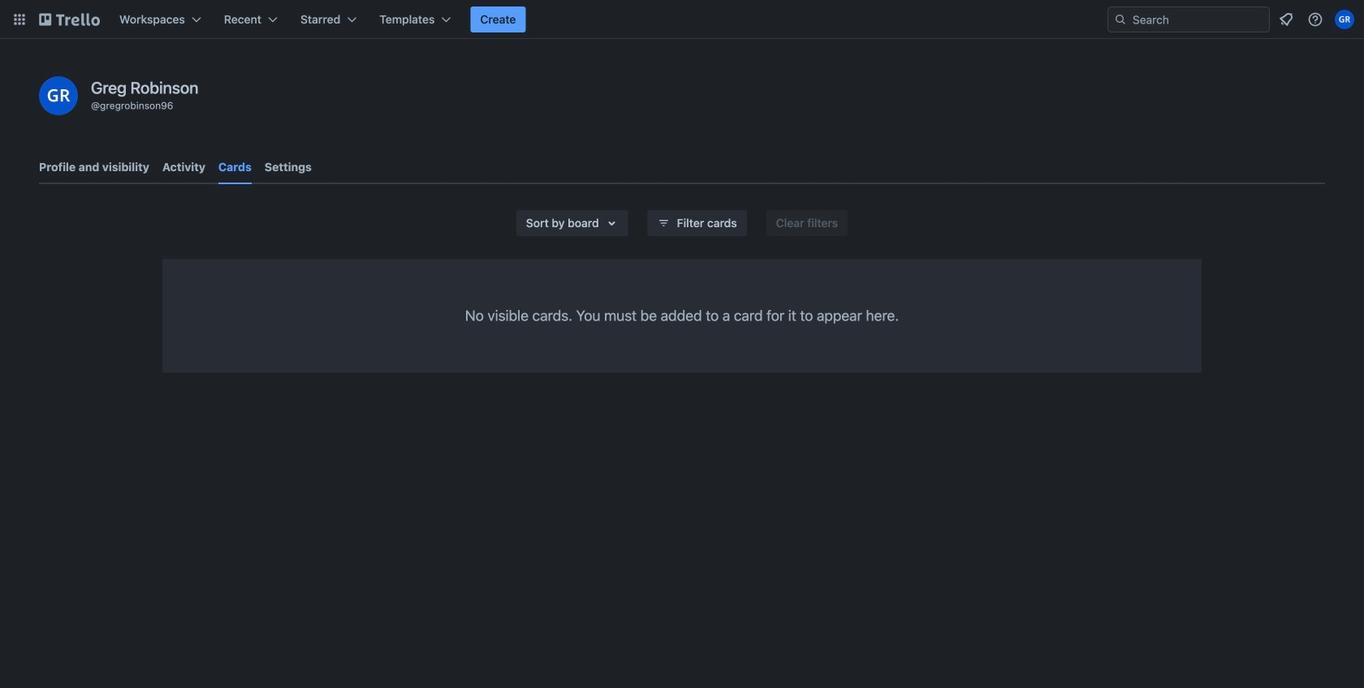Task type: locate. For each thing, give the bounding box(es) containing it.
Search field
[[1128, 8, 1270, 31]]

back to home image
[[39, 6, 100, 32]]

primary element
[[0, 0, 1365, 39]]

greg robinson (gregrobinson96) image down back to home image
[[39, 76, 78, 115]]

greg robinson (gregrobinson96) image
[[1336, 10, 1355, 29], [39, 76, 78, 115]]

1 vertical spatial greg robinson (gregrobinson96) image
[[39, 76, 78, 115]]

0 notifications image
[[1277, 10, 1297, 29]]

greg robinson (gregrobinson96) image right the open information menu icon at the top right of page
[[1336, 10, 1355, 29]]

1 horizontal spatial greg robinson (gregrobinson96) image
[[1336, 10, 1355, 29]]



Task type: vqa. For each thing, say whether or not it's contained in the screenshot.
the top Greg Robinson (gregrobinson96) 'image'
yes



Task type: describe. For each thing, give the bounding box(es) containing it.
0 horizontal spatial greg robinson (gregrobinson96) image
[[39, 76, 78, 115]]

0 vertical spatial greg robinson (gregrobinson96) image
[[1336, 10, 1355, 29]]

search image
[[1115, 13, 1128, 26]]

open information menu image
[[1308, 11, 1324, 28]]



